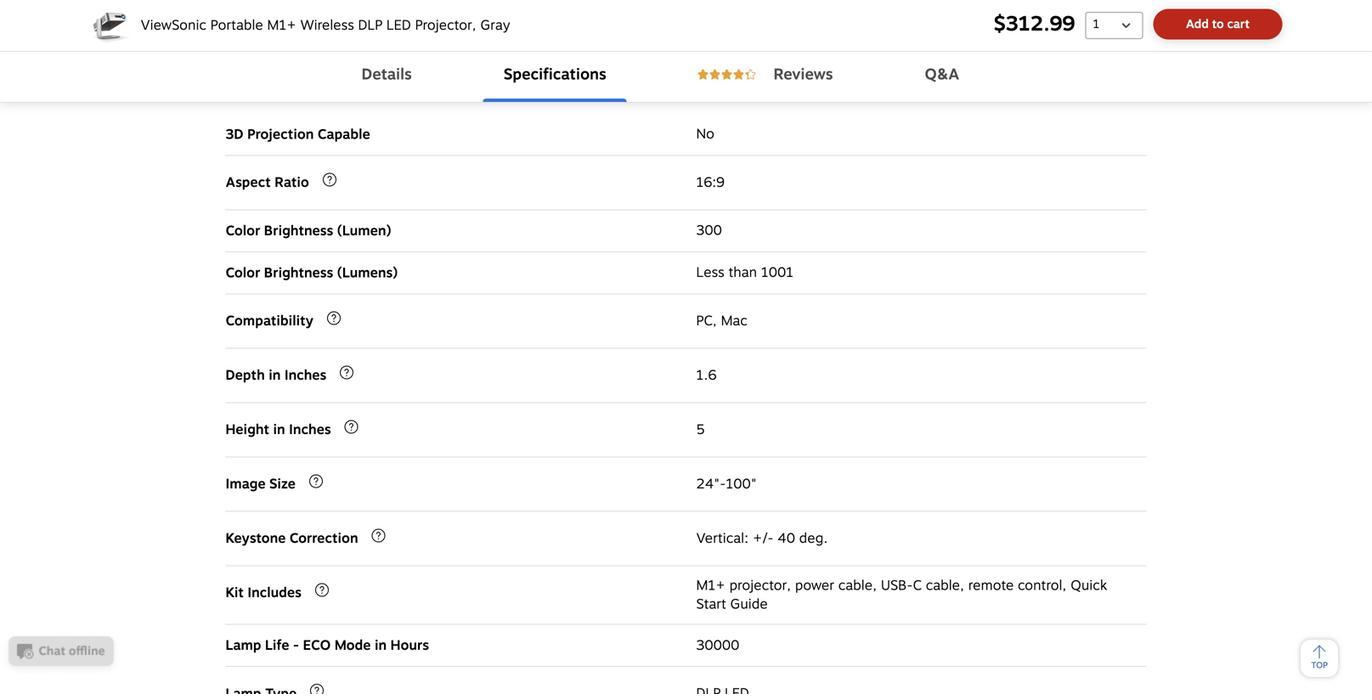 Task type: vqa. For each thing, say whether or not it's contained in the screenshot.


Task type: locate. For each thing, give the bounding box(es) containing it.
compatibility
[[226, 311, 314, 332]]

1 cable, from the left
[[838, 575, 877, 596]]

color down aspect
[[226, 220, 260, 241]]

gray
[[480, 15, 510, 36]]

led
[[387, 15, 411, 36]]

mac
[[721, 310, 748, 331]]

1 color from the top
[[226, 220, 260, 241]]

3d
[[226, 124, 244, 145]]

inches
[[285, 365, 327, 386], [289, 420, 331, 440]]

cable,
[[838, 575, 877, 596], [926, 575, 965, 596]]

kit includes
[[226, 583, 302, 603]]

m1+
[[267, 15, 296, 36], [696, 575, 726, 596]]

less
[[696, 262, 725, 283]]

inches up size
[[289, 420, 331, 440]]

portable
[[211, 15, 263, 36]]

m1+ inside the m1+ projector, power cable, usb-c cable, remote control, quick start guide
[[696, 575, 726, 596]]

live chat icon, click to open the live chat pane. image
[[0, 631, 122, 677]]

in
[[269, 365, 281, 386], [273, 420, 285, 440], [375, 635, 387, 656]]

0 vertical spatial color
[[226, 220, 260, 241]]

1 vertical spatial inches
[[289, 420, 331, 440]]

in right mode
[[375, 635, 387, 656]]

top
[[1311, 659, 1328, 672]]

keystone correction
[[226, 528, 358, 549]]

lamp
[[226, 635, 261, 656]]

inches right "depth"
[[285, 365, 327, 386]]

1 horizontal spatial cable,
[[926, 575, 965, 596]]

less than 1001
[[696, 262, 794, 283]]

1 vertical spatial in
[[273, 420, 285, 440]]

0 horizontal spatial m1+
[[267, 15, 296, 36]]

1
[[1093, 15, 1100, 33]]

0 vertical spatial in
[[269, 365, 281, 386]]

wireless
[[300, 15, 354, 36]]

inches for height in inches
[[289, 420, 331, 440]]

0 vertical spatial m1+
[[267, 15, 296, 36]]

brightness
[[264, 220, 333, 241], [264, 263, 333, 283]]

usb-
[[881, 575, 913, 596]]

cable, left usb- on the right bottom of the page
[[838, 575, 877, 596]]

brightness for (lumen)
[[264, 220, 333, 241]]

1 brightness from the top
[[264, 220, 333, 241]]

add to cart
[[1186, 15, 1250, 33]]

reviews
[[774, 63, 833, 86]]

-
[[293, 635, 299, 656]]

life
[[265, 635, 289, 656]]

0 vertical spatial inches
[[285, 365, 327, 386]]

in right height
[[273, 420, 285, 440]]

https://www.staples 3p.com/s7/is/image/staples/92707bd5 8ab4 41a5 bd0709fdc3836a82_sc7 image
[[90, 3, 134, 48]]

color for color brightness (lumens)
[[226, 263, 260, 283]]

1 vertical spatial color
[[226, 263, 260, 283]]

add to cart button
[[1154, 9, 1283, 40]]

1 horizontal spatial m1+
[[696, 575, 726, 596]]

2 brightness from the top
[[264, 263, 333, 283]]

deg.
[[799, 528, 828, 549]]

inches for depth in inches
[[285, 365, 327, 386]]

viewsonic
[[141, 15, 206, 36]]

c
[[913, 575, 922, 596]]

(lumen)
[[337, 220, 392, 241]]

1 vertical spatial m1+
[[696, 575, 726, 596]]

16:9
[[696, 172, 725, 193]]

0 vertical spatial brightness
[[264, 220, 333, 241]]

color brightness (lumen)
[[226, 220, 392, 241]]

specifications tab
[[483, 51, 627, 102]]

height in inches
[[226, 420, 331, 440]]

projector,
[[415, 15, 476, 36]]

30000
[[696, 635, 740, 656]]

m1+ left guide
[[696, 575, 726, 596]]

aspect ratio
[[226, 172, 309, 193]]

guide
[[730, 594, 768, 615]]

color brightness (lumens)
[[226, 263, 398, 283]]

color
[[226, 220, 260, 241], [226, 263, 260, 283]]

size
[[269, 474, 296, 495]]

brightness for (lumens)
[[264, 263, 333, 283]]

depth in inches
[[226, 365, 327, 386]]

than
[[729, 262, 757, 283]]

kit
[[226, 583, 244, 603]]

mode
[[335, 635, 371, 656]]

correction
[[290, 528, 358, 549]]

brightness down color brightness (lumen)
[[264, 263, 333, 283]]

viewsonic portable m1+ wireless dlp led projector, gray
[[141, 15, 510, 36]]

vertical:
[[696, 528, 749, 549]]

cart
[[1227, 15, 1250, 33]]

aspect
[[226, 172, 271, 193]]

brightness up color brightness (lumens)
[[264, 220, 333, 241]]

includes
[[248, 583, 302, 603]]

color up compatibility
[[226, 263, 260, 283]]

(lumens)
[[337, 263, 398, 283]]

1 vertical spatial brightness
[[264, 263, 333, 283]]

m1+ right portable
[[267, 15, 296, 36]]

ratio
[[275, 172, 309, 193]]

height
[[226, 420, 269, 440]]

in for depth
[[269, 365, 281, 386]]

projection
[[247, 124, 314, 145]]

0 horizontal spatial cable,
[[838, 575, 877, 596]]

cable, right the c
[[926, 575, 965, 596]]

image size
[[226, 474, 296, 495]]

in right "depth"
[[269, 365, 281, 386]]

qty dropdown arrow image
[[1113, 13, 1140, 38]]

2 color from the top
[[226, 263, 260, 283]]



Task type: describe. For each thing, give the bounding box(es) containing it.
100"
[[726, 474, 757, 494]]

lamp life - eco mode in hours
[[226, 635, 429, 656]]

control,
[[1018, 575, 1067, 596]]

eco
[[303, 635, 331, 656]]

quick
[[1071, 575, 1107, 596]]

hours
[[391, 635, 429, 656]]

5
[[696, 419, 705, 440]]

no
[[696, 124, 715, 145]]

40
[[778, 528, 795, 549]]

pc,
[[696, 310, 717, 331]]

m1+ projector, power cable, usb-c cable, remote control, quick start guide
[[696, 575, 1107, 615]]

specifications
[[504, 63, 606, 86]]

image
[[226, 474, 266, 495]]

start
[[696, 594, 726, 615]]

24"-
[[696, 474, 726, 494]]

2 vertical spatial in
[[375, 635, 387, 656]]

$312.99
[[994, 8, 1075, 40]]

1001
[[761, 262, 794, 283]]

300
[[696, 220, 722, 241]]

pc, mac
[[696, 310, 748, 331]]

details
[[362, 63, 412, 86]]

add
[[1186, 15, 1209, 33]]

color for color brightness (lumen)
[[226, 220, 260, 241]]

keystone
[[226, 528, 286, 549]]

projector,
[[730, 575, 791, 596]]

1 button
[[1086, 12, 1143, 39]]

q&a
[[925, 63, 960, 86]]

in for height
[[273, 420, 285, 440]]

remote
[[969, 575, 1014, 596]]

depth
[[226, 365, 265, 386]]

capable
[[318, 124, 370, 145]]

power
[[795, 575, 835, 596]]

vertical: +/- 40 deg.
[[696, 528, 828, 549]]

3d projection capable
[[226, 124, 370, 145]]

1.6
[[696, 365, 717, 386]]

to
[[1212, 15, 1224, 33]]

+/-
[[753, 528, 774, 549]]

2 cable, from the left
[[926, 575, 965, 596]]

24"-100"
[[696, 474, 757, 494]]

dlp
[[358, 15, 383, 36]]



